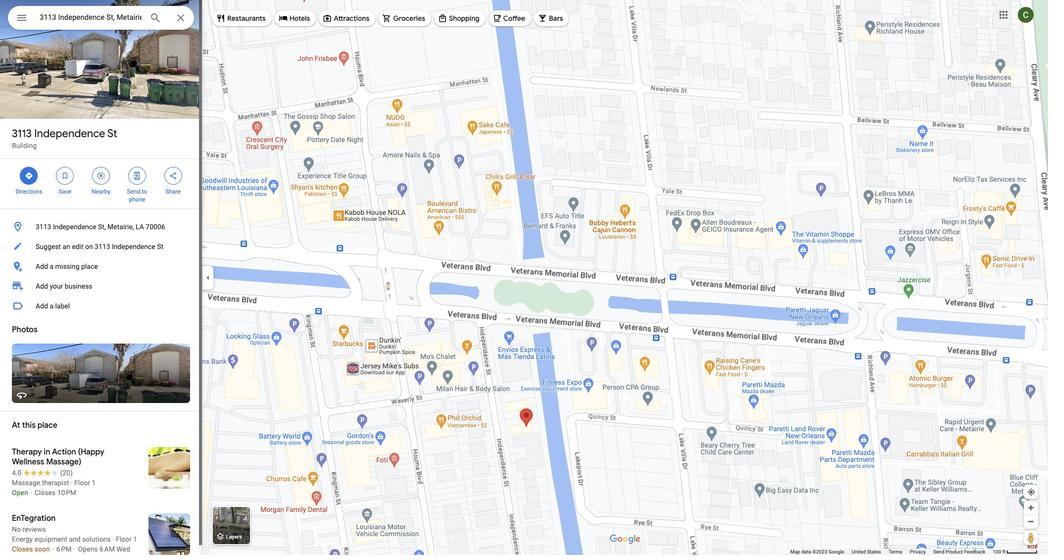 Task type: vqa. For each thing, say whether or not it's contained in the screenshot.
'Britain's
no



Task type: describe. For each thing, give the bounding box(es) containing it.
wellness
[[12, 457, 44, 467]]

groceries button
[[379, 6, 432, 30]]

restaurants button
[[213, 6, 272, 30]]

states
[[868, 549, 882, 555]]

closes inside entegration no reviews energy equipment and solutions · floor 1 closes soon ⋅ 6 pm ⋅ opens 6 am wed
[[12, 545, 33, 553]]

· inside entegration no reviews energy equipment and solutions · floor 1 closes soon ⋅ 6 pm ⋅ opens 6 am wed
[[112, 536, 114, 544]]

hotels button
[[275, 6, 316, 30]]

100 ft button
[[994, 549, 1038, 555]]

1 vertical spatial place
[[38, 421, 57, 431]]

 search field
[[8, 6, 194, 32]]

entegration
[[12, 514, 56, 524]]

add a label
[[36, 302, 70, 310]]

independence for st
[[34, 127, 105, 141]]

terms
[[889, 549, 903, 555]]

entegration no reviews energy equipment and solutions · floor 1 closes soon ⋅ 6 pm ⋅ opens 6 am wed
[[12, 514, 137, 553]]

on
[[85, 243, 93, 251]]

edit
[[72, 243, 83, 251]]

a for missing
[[50, 263, 54, 271]]

label
[[55, 302, 70, 310]]

reviews
[[23, 526, 46, 534]]

united states
[[852, 549, 882, 555]]

save
[[59, 188, 71, 195]]

zoom in image
[[1028, 504, 1035, 512]]

independence inside button
[[112, 243, 155, 251]]

equipment
[[35, 536, 67, 544]]

none field inside 3113 independence st, metairie, la 70006 field
[[40, 11, 142, 23]]

photos
[[12, 325, 38, 335]]

privacy
[[911, 549, 927, 555]]

coffee
[[504, 14, 526, 23]]

1 inside massage therapist · floor 1 open ⋅ closes 10 pm
[[92, 479, 96, 487]]


[[169, 170, 178, 181]]

groceries
[[394, 14, 426, 23]]

show street view coverage image
[[1025, 531, 1039, 545]]

layers
[[226, 534, 242, 541]]

directions
[[16, 188, 42, 195]]

suggest
[[36, 243, 61, 251]]

send for send to phone
[[127, 188, 140, 195]]

add your business
[[36, 282, 92, 290]]


[[97, 170, 106, 181]]

 button
[[8, 6, 36, 32]]

massage
[[12, 479, 40, 487]]

collapse side panel image
[[203, 272, 214, 283]]


[[16, 11, 28, 25]]

6 am
[[100, 545, 115, 553]]

soon
[[35, 545, 50, 553]]


[[24, 170, 33, 181]]

at
[[12, 421, 20, 431]]


[[133, 170, 142, 181]]

add your business link
[[0, 276, 202, 296]]

send to phone
[[127, 188, 147, 203]]

united
[[852, 549, 867, 555]]

attractions button
[[319, 6, 376, 30]]

wed
[[117, 545, 130, 553]]

add for add a label
[[36, 302, 48, 310]]

massage therapist · floor 1 open ⋅ closes 10 pm
[[12, 479, 96, 497]]

3113 independence st building
[[12, 127, 117, 150]]

(20)
[[60, 469, 73, 477]]

send product feedback button
[[934, 549, 986, 555]]

google maps element
[[0, 0, 1049, 555]]

and
[[69, 536, 81, 544]]

3113 inside button
[[95, 243, 110, 251]]

100 ft
[[994, 549, 1007, 555]]

restaurants
[[227, 14, 266, 23]]

footer inside google maps "element"
[[791, 549, 994, 555]]

actions for 3113 independence st region
[[0, 159, 202, 209]]

massage)
[[46, 457, 81, 467]]

terms button
[[889, 549, 903, 555]]

3113 for st
[[12, 127, 32, 141]]

google
[[829, 549, 845, 555]]

no
[[12, 526, 21, 534]]

therapist
[[42, 479, 69, 487]]

add for add your business
[[36, 282, 48, 290]]

la
[[136, 223, 144, 231]]

action
[[52, 447, 76, 457]]

map data ©2023 google
[[791, 549, 845, 555]]

at this place
[[12, 421, 57, 431]]

hotels
[[290, 14, 310, 23]]

add a missing place button
[[0, 257, 202, 276]]



Task type: locate. For each thing, give the bounding box(es) containing it.
add a label button
[[0, 296, 202, 316]]

1 vertical spatial closes
[[12, 545, 33, 553]]

3113 up suggest
[[36, 223, 51, 231]]

0 vertical spatial 1
[[92, 479, 96, 487]]

energy
[[12, 536, 33, 544]]

1 horizontal spatial st
[[157, 243, 164, 251]]

3113 right on
[[95, 243, 110, 251]]

send inside the send to phone
[[127, 188, 140, 195]]

3 add from the top
[[36, 302, 48, 310]]

metairie,
[[108, 223, 134, 231]]

closes down therapist
[[35, 489, 56, 497]]

©2023
[[813, 549, 828, 555]]

independence for st,
[[53, 223, 96, 231]]

1 down (happy
[[92, 479, 96, 487]]

1
[[92, 479, 96, 487], [133, 536, 137, 544]]

nearby
[[92, 188, 110, 195]]

in
[[44, 447, 50, 457]]

1 horizontal spatial ⋅
[[52, 545, 55, 553]]

6 pm
[[56, 545, 72, 553]]

⋅
[[30, 489, 33, 497], [52, 545, 55, 553], [73, 545, 76, 553]]

3113 independence st, metairie, la 70006
[[36, 223, 165, 231]]

add for add a missing place
[[36, 263, 48, 271]]

1 inside entegration no reviews energy equipment and solutions · floor 1 closes soon ⋅ 6 pm ⋅ opens 6 am wed
[[133, 536, 137, 544]]

1 horizontal spatial closes
[[35, 489, 56, 497]]

missing
[[55, 263, 80, 271]]

add left your
[[36, 282, 48, 290]]

united states button
[[852, 549, 882, 555]]

footer
[[791, 549, 994, 555]]

1 horizontal spatial 1
[[133, 536, 137, 544]]

0 vertical spatial send
[[127, 188, 140, 195]]

independence
[[34, 127, 105, 141], [53, 223, 96, 231], [112, 243, 155, 251]]

⋅ down and
[[73, 545, 76, 553]]

1 vertical spatial 3113
[[36, 223, 51, 231]]

attractions
[[334, 14, 370, 23]]

0 vertical spatial place
[[81, 263, 98, 271]]

coffee button
[[489, 6, 532, 30]]

bars button
[[535, 6, 569, 30]]

4.0
[[12, 469, 22, 477]]

70006
[[146, 223, 165, 231]]

0 vertical spatial closes
[[35, 489, 56, 497]]

send inside button
[[934, 549, 945, 555]]

4.0 stars 20 reviews image
[[12, 468, 73, 478]]

1 vertical spatial 1
[[133, 536, 137, 544]]

shopping button
[[434, 6, 486, 30]]

independence inside 3113 independence st building
[[34, 127, 105, 141]]

send product feedback
[[934, 549, 986, 555]]

None field
[[40, 11, 142, 23]]

solutions
[[82, 536, 111, 544]]

1 vertical spatial add
[[36, 282, 48, 290]]

to
[[142, 188, 147, 195]]

zoom out image
[[1028, 518, 1035, 526]]

3113
[[12, 127, 32, 141], [36, 223, 51, 231], [95, 243, 110, 251]]

floor
[[74, 479, 90, 487], [116, 536, 132, 544]]

100
[[994, 549, 1002, 555]]

1 horizontal spatial ·
[[112, 536, 114, 544]]

⋅ inside massage therapist · floor 1 open ⋅ closes 10 pm
[[30, 489, 33, 497]]

independence down la
[[112, 243, 155, 251]]

a left the missing
[[50, 263, 54, 271]]

place inside button
[[81, 263, 98, 271]]

1 vertical spatial a
[[50, 302, 54, 310]]

0 vertical spatial ·
[[71, 479, 73, 487]]

0 vertical spatial independence
[[34, 127, 105, 141]]

send
[[127, 188, 140, 195], [934, 549, 945, 555]]

3113 for st,
[[36, 223, 51, 231]]

place right "this"
[[38, 421, 57, 431]]

(happy
[[78, 447, 104, 457]]

st,
[[98, 223, 106, 231]]

an
[[63, 243, 70, 251]]

3113 up building
[[12, 127, 32, 141]]

1 vertical spatial floor
[[116, 536, 132, 544]]

st inside 3113 independence st building
[[107, 127, 117, 141]]

footer containing map data ©2023 google
[[791, 549, 994, 555]]


[[61, 170, 69, 181]]

3113 independence st, metairie, la 70006 button
[[0, 217, 202, 237]]

2 a from the top
[[50, 302, 54, 310]]

0 horizontal spatial 1
[[92, 479, 96, 487]]

0 vertical spatial st
[[107, 127, 117, 141]]

2 horizontal spatial 3113
[[95, 243, 110, 251]]

1 right solutions
[[133, 536, 137, 544]]

0 horizontal spatial st
[[107, 127, 117, 141]]

add left the label
[[36, 302, 48, 310]]

2 horizontal spatial ⋅
[[73, 545, 76, 553]]

add
[[36, 263, 48, 271], [36, 282, 48, 290], [36, 302, 48, 310]]

floor up the 10 pm
[[74, 479, 90, 487]]

building
[[12, 142, 37, 150]]

feedback
[[965, 549, 986, 555]]

shopping
[[449, 14, 480, 23]]

therapy
[[12, 447, 42, 457]]

add a missing place
[[36, 263, 98, 271]]

bars
[[549, 14, 564, 23]]

3113 inside 'button'
[[36, 223, 51, 231]]

independence up edit
[[53, 223, 96, 231]]

independence inside 'button'
[[53, 223, 96, 231]]

business
[[65, 282, 92, 290]]

0 horizontal spatial closes
[[12, 545, 33, 553]]

0 vertical spatial 3113
[[12, 127, 32, 141]]

·
[[71, 479, 73, 487], [112, 536, 114, 544]]

1 add from the top
[[36, 263, 48, 271]]

closes
[[35, 489, 56, 497], [12, 545, 33, 553]]

send for send product feedback
[[934, 549, 945, 555]]

⋅ down massage
[[30, 489, 33, 497]]

st
[[107, 127, 117, 141], [157, 243, 164, 251]]

1 vertical spatial independence
[[53, 223, 96, 231]]

phone
[[129, 196, 145, 203]]

a left the label
[[50, 302, 54, 310]]

0 horizontal spatial ⋅
[[30, 489, 33, 497]]

0 horizontal spatial ·
[[71, 479, 73, 487]]

⋅ down equipment
[[52, 545, 55, 553]]

1 horizontal spatial place
[[81, 263, 98, 271]]

send left product
[[934, 549, 945, 555]]

st inside button
[[157, 243, 164, 251]]

independence up  at the left of the page
[[34, 127, 105, 141]]

3113 independence st main content
[[0, 0, 202, 555]]

from your device image
[[1028, 488, 1036, 497]]

place
[[81, 263, 98, 271], [38, 421, 57, 431]]

floor inside massage therapist · floor 1 open ⋅ closes 10 pm
[[74, 479, 90, 487]]

place down on
[[81, 263, 98, 271]]

· up the 6 am
[[112, 536, 114, 544]]

closes down the "energy"
[[12, 545, 33, 553]]

· inside massage therapist · floor 1 open ⋅ closes 10 pm
[[71, 479, 73, 487]]

therapy in action (happy wellness massage)
[[12, 447, 104, 467]]

this
[[22, 421, 36, 431]]

2 vertical spatial independence
[[112, 243, 155, 251]]

1 horizontal spatial floor
[[116, 536, 132, 544]]

0 horizontal spatial 3113
[[12, 127, 32, 141]]

floor inside entegration no reviews energy equipment and solutions · floor 1 closes soon ⋅ 6 pm ⋅ opens 6 am wed
[[116, 536, 132, 544]]

open
[[12, 489, 28, 497]]

1 horizontal spatial send
[[934, 549, 945, 555]]

1 vertical spatial st
[[157, 243, 164, 251]]

suggest an edit on 3113 independence st button
[[0, 237, 202, 257]]

10 pm
[[57, 489, 76, 497]]

add down suggest
[[36, 263, 48, 271]]

1 a from the top
[[50, 263, 54, 271]]

share
[[166, 188, 181, 195]]

a for label
[[50, 302, 54, 310]]

1 vertical spatial ·
[[112, 536, 114, 544]]

2 vertical spatial add
[[36, 302, 48, 310]]

google account: christina overa  
(christinaovera9@gmail.com) image
[[1019, 7, 1035, 23]]

1 horizontal spatial 3113
[[36, 223, 51, 231]]

3113 inside 3113 independence st building
[[12, 127, 32, 141]]

0 horizontal spatial place
[[38, 421, 57, 431]]

data
[[802, 549, 812, 555]]

floor up wed
[[116, 536, 132, 544]]

ft
[[1003, 549, 1007, 555]]

1 vertical spatial send
[[934, 549, 945, 555]]

privacy button
[[911, 549, 927, 555]]

0 horizontal spatial send
[[127, 188, 140, 195]]

2 add from the top
[[36, 282, 48, 290]]

your
[[50, 282, 63, 290]]

product
[[946, 549, 964, 555]]

· up the 10 pm
[[71, 479, 73, 487]]

closes inside massage therapist · floor 1 open ⋅ closes 10 pm
[[35, 489, 56, 497]]

suggest an edit on 3113 independence st
[[36, 243, 164, 251]]

send up the phone
[[127, 188, 140, 195]]

3113 Independence St, Metairie, LA 70006 field
[[8, 6, 194, 30]]

0 vertical spatial add
[[36, 263, 48, 271]]

opens
[[78, 545, 98, 553]]

2 vertical spatial 3113
[[95, 243, 110, 251]]

0 vertical spatial a
[[50, 263, 54, 271]]

0 horizontal spatial floor
[[74, 479, 90, 487]]

0 vertical spatial floor
[[74, 479, 90, 487]]



